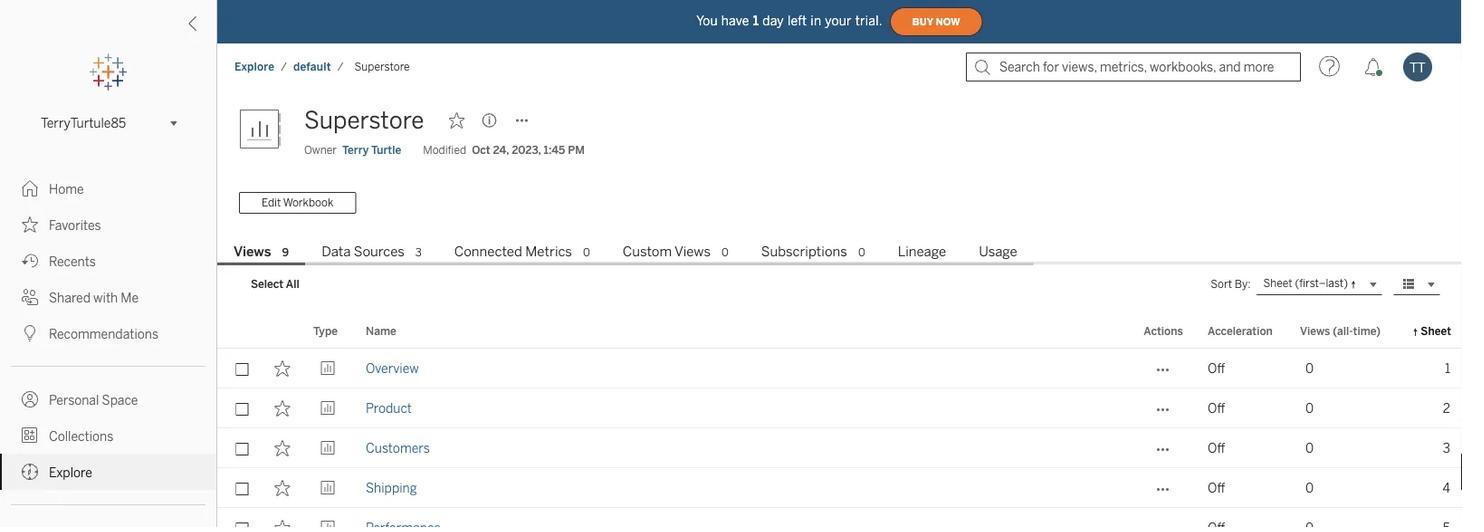 Task type: vqa. For each thing, say whether or not it's contained in the screenshot.
Edit
yes



Task type: describe. For each thing, give the bounding box(es) containing it.
modified oct 24, 2023, 1:45 pm
[[423, 144, 585, 157]]

you
[[697, 13, 718, 28]]

with
[[93, 290, 118, 305]]

off for 1
[[1208, 361, 1225, 376]]

edit workbook button
[[239, 192, 356, 214]]

workbook image
[[239, 102, 293, 157]]

day
[[763, 13, 784, 28]]

overview link
[[366, 349, 419, 388]]

by:
[[1235, 278, 1251, 291]]

recommendations
[[49, 326, 159, 341]]

type
[[313, 324, 338, 337]]

data
[[322, 244, 351, 260]]

actions
[[1144, 324, 1183, 337]]

pm
[[568, 144, 585, 157]]

views (all-time)
[[1300, 324, 1381, 337]]

row containing customers
[[217, 428, 1463, 468]]

row group containing overview
[[217, 349, 1463, 527]]

sheet (first–last) button
[[1256, 273, 1383, 295]]

workbook
[[283, 196, 333, 209]]

sort
[[1211, 278, 1233, 291]]

trial.
[[856, 13, 883, 28]]

product link
[[366, 388, 412, 428]]

shared with me
[[49, 290, 139, 305]]

buy now
[[913, 16, 961, 27]]

custom
[[623, 244, 672, 260]]

4
[[1443, 480, 1451, 495]]

terryturtule85 button
[[34, 112, 183, 134]]

1 horizontal spatial explore link
[[234, 59, 275, 74]]

customers link
[[366, 428, 430, 468]]

default link
[[292, 59, 332, 74]]

1 vertical spatial 3
[[1443, 441, 1451, 455]]

view image for customers
[[320, 440, 336, 456]]

overview
[[366, 361, 419, 376]]

owner
[[304, 144, 337, 157]]

9
[[282, 246, 289, 259]]

0 vertical spatial 1
[[753, 13, 759, 28]]

sheet (first–last)
[[1264, 277, 1348, 290]]

recommendations link
[[0, 315, 216, 351]]

view image for product
[[320, 400, 336, 417]]

lineage
[[898, 244, 946, 260]]

views for views
[[234, 244, 271, 260]]

personal space link
[[0, 381, 216, 417]]

0 vertical spatial superstore
[[355, 60, 410, 73]]

sort by:
[[1211, 278, 1251, 291]]

1 vertical spatial explore link
[[0, 454, 216, 490]]

product
[[366, 401, 412, 416]]

select all button
[[239, 273, 311, 295]]

1 / from the left
[[281, 60, 287, 73]]

me
[[121, 290, 139, 305]]

your
[[825, 13, 852, 28]]

turtle
[[371, 144, 401, 157]]

list view image
[[1401, 276, 1417, 292]]

in
[[811, 13, 822, 28]]

sheet for sheet (first–last)
[[1264, 277, 1293, 290]]



Task type: locate. For each thing, give the bounding box(es) containing it.
sheet for sheet
[[1421, 324, 1452, 337]]

views
[[234, 244, 271, 260], [675, 244, 711, 260], [1300, 324, 1331, 337]]

row containing product
[[217, 388, 1463, 428]]

connected
[[454, 244, 522, 260]]

1 horizontal spatial views
[[675, 244, 711, 260]]

explore for explore / default /
[[235, 60, 275, 73]]

sheet right by:
[[1264, 277, 1293, 290]]

modified
[[423, 144, 467, 157]]

1 view image from the top
[[320, 360, 336, 377]]

now
[[936, 16, 961, 27]]

personal space
[[49, 393, 138, 408]]

row containing overview
[[217, 349, 1463, 388]]

navigation panel element
[[0, 54, 216, 527]]

home link
[[0, 170, 216, 206]]

2 view image from the top
[[320, 400, 336, 417]]

0 vertical spatial explore link
[[234, 59, 275, 74]]

0 horizontal spatial sheet
[[1264, 277, 1293, 290]]

superstore
[[355, 60, 410, 73], [304, 106, 424, 134]]

custom views
[[623, 244, 711, 260]]

row group
[[217, 349, 1463, 527]]

1 vertical spatial sheet
[[1421, 324, 1452, 337]]

edit workbook
[[262, 196, 333, 209]]

explore inside main navigation. press the up and down arrow keys to access links. element
[[49, 465, 92, 480]]

shipping link
[[366, 468, 417, 508]]

metrics
[[525, 244, 572, 260]]

0 horizontal spatial /
[[281, 60, 287, 73]]

customers
[[366, 441, 430, 455]]

4 row from the top
[[217, 468, 1463, 508]]

superstore inside main content
[[304, 106, 424, 134]]

1:45
[[544, 144, 565, 157]]

view image for shipping
[[320, 480, 336, 496]]

/
[[281, 60, 287, 73], [338, 60, 344, 73]]

3 inside the sub-spaces tab list
[[415, 246, 422, 259]]

4 view image from the top
[[320, 480, 336, 496]]

explore for explore
[[49, 465, 92, 480]]

Search for views, metrics, workbooks, and more text field
[[966, 53, 1301, 82]]

3 right sources
[[415, 246, 422, 259]]

views left the '9'
[[234, 244, 271, 260]]

acceleration
[[1208, 324, 1273, 337]]

0 vertical spatial explore
[[235, 60, 275, 73]]

name
[[366, 324, 396, 337]]

edit
[[262, 196, 281, 209]]

1 off from the top
[[1208, 361, 1225, 376]]

select all
[[251, 278, 299, 291]]

shared
[[49, 290, 91, 305]]

terry turtle link
[[342, 142, 401, 158]]

1
[[753, 13, 759, 28], [1445, 361, 1451, 376]]

grid
[[217, 314, 1463, 527]]

/ left default
[[281, 60, 287, 73]]

owner terry turtle
[[304, 144, 401, 157]]

you have 1 day left in your trial.
[[697, 13, 883, 28]]

0 vertical spatial 3
[[415, 246, 422, 259]]

2 / from the left
[[338, 60, 344, 73]]

shared with me link
[[0, 279, 216, 315]]

5 view image from the top
[[320, 520, 336, 527]]

0 vertical spatial sheet
[[1264, 277, 1293, 290]]

off for 4
[[1208, 480, 1225, 495]]

usage
[[979, 244, 1018, 260]]

0 horizontal spatial views
[[234, 244, 271, 260]]

explore / default /
[[235, 60, 344, 73]]

collections link
[[0, 417, 216, 454]]

shipping
[[366, 480, 417, 495]]

sheet inside grid
[[1421, 324, 1452, 337]]

0 horizontal spatial explore
[[49, 465, 92, 480]]

2 horizontal spatial views
[[1300, 324, 1331, 337]]

recents
[[49, 254, 96, 269]]

0 horizontal spatial 3
[[415, 246, 422, 259]]

1 up 2
[[1445, 361, 1451, 376]]

3
[[415, 246, 422, 259], [1443, 441, 1451, 455]]

buy
[[913, 16, 934, 27]]

1 vertical spatial 1
[[1445, 361, 1451, 376]]

sub-spaces tab list
[[217, 242, 1463, 265]]

explore link
[[234, 59, 275, 74], [0, 454, 216, 490]]

main navigation. press the up and down arrow keys to access links. element
[[0, 170, 216, 527]]

off
[[1208, 361, 1225, 376], [1208, 401, 1225, 416], [1208, 441, 1225, 455], [1208, 480, 1225, 495]]

sources
[[354, 244, 405, 260]]

personal
[[49, 393, 99, 408]]

5 row from the top
[[217, 508, 1463, 527]]

view image for overview
[[320, 360, 336, 377]]

1 horizontal spatial sheet
[[1421, 324, 1452, 337]]

data sources
[[322, 244, 405, 260]]

1 row from the top
[[217, 349, 1463, 388]]

1 horizontal spatial 3
[[1443, 441, 1451, 455]]

/ right default link
[[338, 60, 344, 73]]

time)
[[1354, 324, 1381, 337]]

explore down the collections
[[49, 465, 92, 480]]

explore left default
[[235, 60, 275, 73]]

2
[[1443, 401, 1451, 416]]

default
[[293, 60, 331, 73]]

superstore main content
[[217, 91, 1463, 527]]

view image
[[320, 360, 336, 377], [320, 400, 336, 417], [320, 440, 336, 456], [320, 480, 336, 496], [320, 520, 336, 527]]

views left (all-
[[1300, 324, 1331, 337]]

row containing shipping
[[217, 468, 1463, 508]]

off for 3
[[1208, 441, 1225, 455]]

0
[[583, 246, 590, 259], [722, 246, 729, 259], [858, 246, 866, 259], [1306, 361, 1314, 376], [1306, 401, 1314, 416], [1306, 441, 1314, 455], [1306, 480, 1314, 495]]

2023,
[[512, 144, 541, 157]]

connected metrics
[[454, 244, 572, 260]]

3 down 2
[[1443, 441, 1451, 455]]

select
[[251, 278, 284, 291]]

recents link
[[0, 243, 216, 279]]

2 row from the top
[[217, 388, 1463, 428]]

explore link down the collections
[[0, 454, 216, 490]]

subscriptions
[[761, 244, 848, 260]]

1 vertical spatial explore
[[49, 465, 92, 480]]

terryturtule85
[[41, 116, 126, 131]]

sheet
[[1264, 277, 1293, 290], [1421, 324, 1452, 337]]

terry
[[342, 144, 369, 157]]

(first–last)
[[1295, 277, 1348, 290]]

(all-
[[1333, 324, 1354, 337]]

favorites
[[49, 218, 101, 233]]

3 off from the top
[[1208, 441, 1225, 455]]

left
[[788, 13, 807, 28]]

views inside grid
[[1300, 324, 1331, 337]]

all
[[286, 278, 299, 291]]

collections
[[49, 429, 113, 444]]

buy now button
[[890, 7, 983, 36]]

24,
[[493, 144, 509, 157]]

1 vertical spatial superstore
[[304, 106, 424, 134]]

off for 2
[[1208, 401, 1225, 416]]

oct
[[472, 144, 490, 157]]

3 view image from the top
[[320, 440, 336, 456]]

explore
[[235, 60, 275, 73], [49, 465, 92, 480]]

1 horizontal spatial explore
[[235, 60, 275, 73]]

space
[[102, 393, 138, 408]]

superstore up "terry turtle" link
[[304, 106, 424, 134]]

have
[[722, 13, 750, 28]]

views right custom
[[675, 244, 711, 260]]

sheet right time)
[[1421, 324, 1452, 337]]

favorites link
[[0, 206, 216, 243]]

2 off from the top
[[1208, 401, 1225, 416]]

sheet inside sheet (first–last) 'dropdown button'
[[1264, 277, 1293, 290]]

1 left day
[[753, 13, 759, 28]]

home
[[49, 182, 84, 197]]

explore link left default
[[234, 59, 275, 74]]

4 off from the top
[[1208, 480, 1225, 495]]

1 horizontal spatial 1
[[1445, 361, 1451, 376]]

3 row from the top
[[217, 428, 1463, 468]]

0 horizontal spatial 1
[[753, 13, 759, 28]]

superstore element
[[349, 60, 415, 73]]

0 horizontal spatial explore link
[[0, 454, 216, 490]]

1 inside superstore main content
[[1445, 361, 1451, 376]]

superstore right default
[[355, 60, 410, 73]]

1 horizontal spatial /
[[338, 60, 344, 73]]

grid containing overview
[[217, 314, 1463, 527]]

views for views (all-time)
[[1300, 324, 1331, 337]]

row
[[217, 349, 1463, 388], [217, 388, 1463, 428], [217, 428, 1463, 468], [217, 468, 1463, 508], [217, 508, 1463, 527]]



